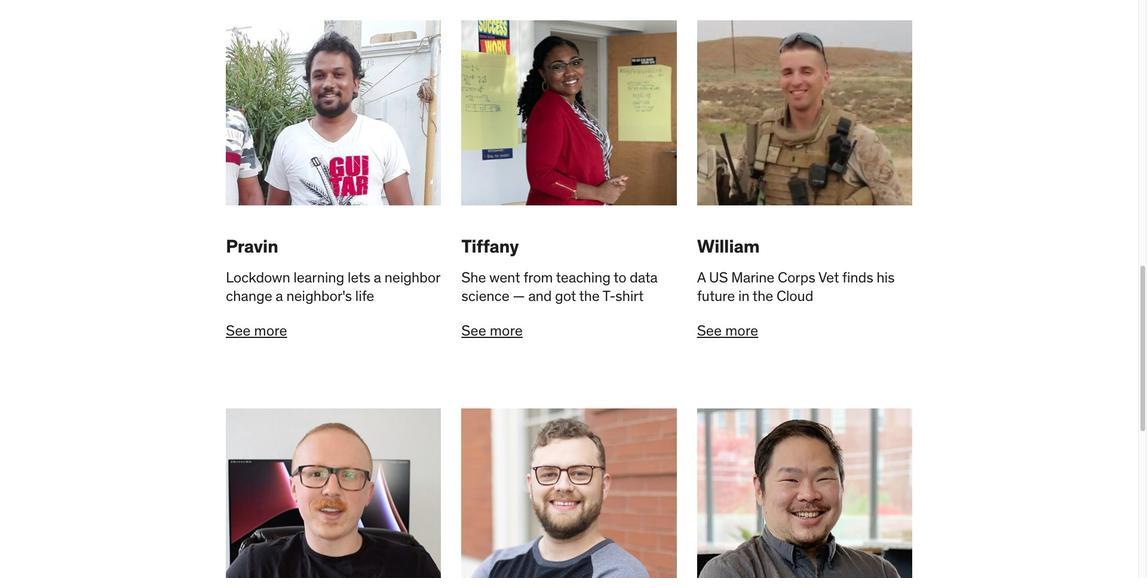 Task type: describe. For each thing, give the bounding box(es) containing it.
neighbor
[[384, 268, 440, 287]]

—
[[513, 287, 525, 305]]

teaching
[[556, 268, 611, 287]]

lockdown
[[226, 268, 290, 287]]

see more link for william
[[697, 322, 912, 340]]

208596 image
[[226, 20, 441, 206]]

lets
[[348, 268, 370, 287]]

208668 image
[[461, 408, 677, 578]]

a us marine corps vet finds his future in the cloud
[[697, 268, 895, 305]]

more for tiffany
[[490, 322, 523, 340]]

science
[[461, 287, 509, 305]]

the inside a us marine corps vet finds his future in the cloud
[[753, 287, 773, 305]]

cloud
[[777, 287, 813, 305]]

marine
[[731, 268, 774, 287]]

data
[[630, 268, 658, 287]]

tiffany
[[461, 235, 519, 258]]

corps
[[778, 268, 815, 287]]

future
[[697, 287, 735, 305]]

208650 image
[[226, 408, 441, 578]]

0 horizontal spatial a
[[276, 287, 283, 305]]

more for pravin
[[254, 322, 287, 340]]

finds
[[842, 268, 873, 287]]

see more for pravin
[[226, 322, 287, 340]]

208632 image
[[697, 20, 912, 206]]

and
[[528, 287, 552, 305]]

more for william
[[725, 322, 758, 340]]

william
[[697, 235, 760, 258]]

his
[[877, 268, 895, 287]]

see for pravin
[[226, 322, 251, 340]]

vet
[[818, 268, 839, 287]]

shirt
[[615, 287, 644, 305]]

to
[[614, 268, 626, 287]]

t-
[[603, 287, 615, 305]]

change
[[226, 287, 272, 305]]



Task type: vqa. For each thing, say whether or not it's contained in the screenshot.
Senior
no



Task type: locate. For each thing, give the bounding box(es) containing it.
see more for william
[[697, 322, 758, 340]]

a down lockdown
[[276, 287, 283, 305]]

208614 image
[[461, 20, 677, 206]]

1 horizontal spatial see more
[[461, 322, 523, 340]]

1 horizontal spatial a
[[374, 268, 381, 287]]

see more link for pravin
[[226, 322, 441, 340]]

more down in
[[725, 322, 758, 340]]

see more link down cloud
[[697, 322, 912, 340]]

1 horizontal spatial the
[[753, 287, 773, 305]]

0 horizontal spatial more
[[254, 322, 287, 340]]

0 horizontal spatial see more
[[226, 322, 287, 340]]

see more down 'future' at right
[[697, 322, 758, 340]]

0 horizontal spatial see
[[226, 322, 251, 340]]

see for william
[[697, 322, 722, 340]]

went
[[489, 268, 520, 287]]

neighbor's
[[286, 287, 352, 305]]

see more down science
[[461, 322, 523, 340]]

see more down change
[[226, 322, 287, 340]]

1 horizontal spatial see
[[461, 322, 486, 340]]

lockdown learning lets a neighbor change a neighbor's life
[[226, 268, 440, 305]]

2 see more from the left
[[461, 322, 523, 340]]

2 see from the left
[[461, 322, 486, 340]]

2 more from the left
[[490, 322, 523, 340]]

0 horizontal spatial the
[[579, 287, 600, 305]]

life
[[355, 287, 374, 305]]

more down change
[[254, 322, 287, 340]]

2 horizontal spatial more
[[725, 322, 758, 340]]

learning
[[293, 268, 344, 287]]

the inside she went from teaching to data science — and got the t-shirt
[[579, 287, 600, 305]]

pravin
[[226, 235, 278, 258]]

1 the from the left
[[579, 287, 600, 305]]

1 see more link from the left
[[226, 322, 441, 340]]

0 horizontal spatial see more link
[[226, 322, 441, 340]]

see down science
[[461, 322, 486, 340]]

see more
[[226, 322, 287, 340], [461, 322, 523, 340], [697, 322, 758, 340]]

see
[[226, 322, 251, 340], [461, 322, 486, 340], [697, 322, 722, 340]]

see more link for tiffany
[[461, 322, 677, 340]]

2 see more link from the left
[[461, 322, 677, 340]]

the down 'teaching'
[[579, 287, 600, 305]]

1 horizontal spatial see more link
[[461, 322, 677, 340]]

2 horizontal spatial see more
[[697, 322, 758, 340]]

see down 'future' at right
[[697, 322, 722, 340]]

see more link down got
[[461, 322, 677, 340]]

208686 image
[[697, 408, 912, 578]]

she
[[461, 268, 486, 287]]

the
[[579, 287, 600, 305], [753, 287, 773, 305]]

2 the from the left
[[753, 287, 773, 305]]

more down —
[[490, 322, 523, 340]]

3 more from the left
[[725, 322, 758, 340]]

see more for tiffany
[[461, 322, 523, 340]]

3 see from the left
[[697, 322, 722, 340]]

3 see more from the left
[[697, 322, 758, 340]]

3 see more link from the left
[[697, 322, 912, 340]]

2 horizontal spatial see more link
[[697, 322, 912, 340]]

in
[[738, 287, 750, 305]]

she went from teaching to data science — and got the t-shirt
[[461, 268, 658, 305]]

more
[[254, 322, 287, 340], [490, 322, 523, 340], [725, 322, 758, 340]]

1 see more from the left
[[226, 322, 287, 340]]

see for tiffany
[[461, 322, 486, 340]]

the right in
[[753, 287, 773, 305]]

a right the lets
[[374, 268, 381, 287]]

1 see from the left
[[226, 322, 251, 340]]

see more link
[[226, 322, 441, 340], [461, 322, 677, 340], [697, 322, 912, 340]]

a
[[697, 268, 706, 287]]

1 horizontal spatial more
[[490, 322, 523, 340]]

us
[[709, 268, 728, 287]]

a
[[374, 268, 381, 287], [276, 287, 283, 305]]

2 horizontal spatial see
[[697, 322, 722, 340]]

see more link down neighbor's
[[226, 322, 441, 340]]

from
[[524, 268, 553, 287]]

1 more from the left
[[254, 322, 287, 340]]

got
[[555, 287, 576, 305]]

see down change
[[226, 322, 251, 340]]



